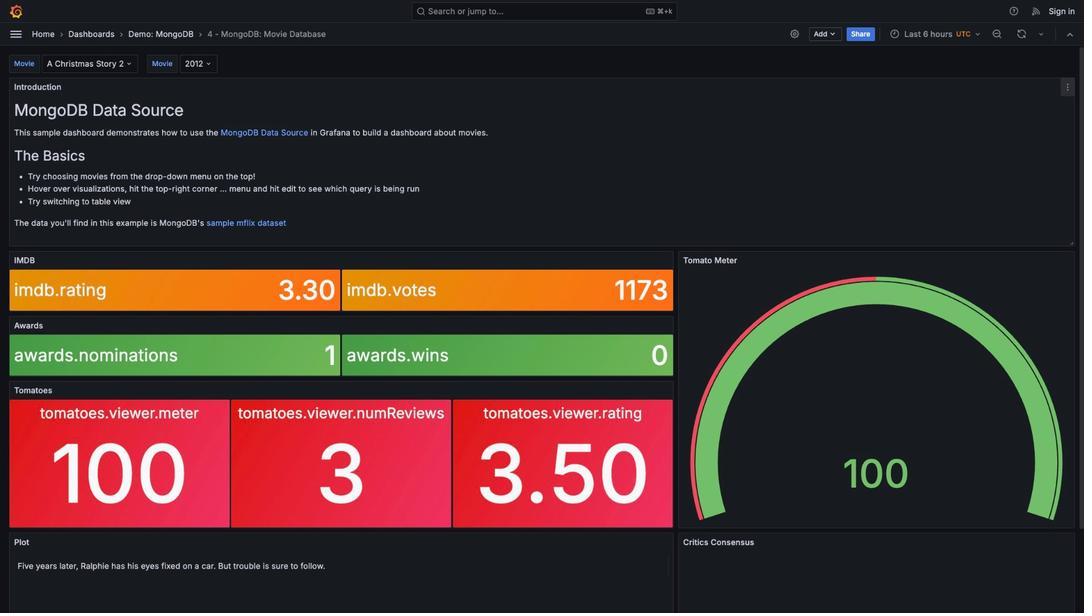 Task type: describe. For each thing, give the bounding box(es) containing it.
dashboard settings image
[[790, 29, 800, 39]]

grafana image
[[9, 4, 23, 18]]

refresh dashboard image
[[1017, 29, 1027, 39]]

auto refresh turned off. choose refresh time interval image
[[1037, 29, 1046, 39]]

open menu image
[[9, 27, 23, 41]]



Task type: locate. For each thing, give the bounding box(es) containing it.
zoom out time range image
[[992, 29, 1002, 39]]

news image
[[1031, 6, 1041, 16]]

menu for panel with title introduction image
[[1063, 83, 1072, 92]]

help image
[[1009, 6, 1019, 16]]

cell
[[14, 556, 668, 576]]



Task type: vqa. For each thing, say whether or not it's contained in the screenshot.
Expand section Alerts & IRM image
no



